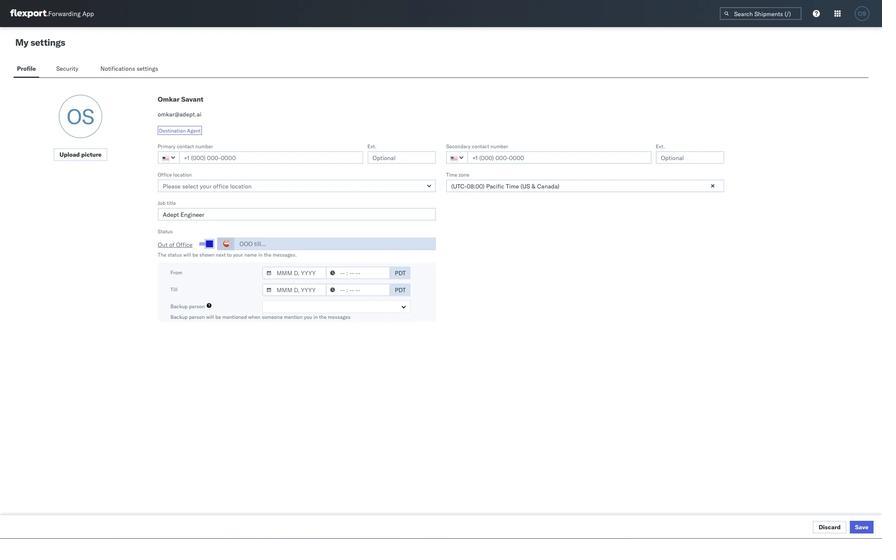 Task type: locate. For each thing, give the bounding box(es) containing it.
save
[[855, 524, 869, 531]]

1 vertical spatial -- : -- -- text field
[[326, 284, 390, 296]]

1 contact from the left
[[177, 143, 194, 149]]

name
[[244, 252, 257, 258]]

omkar savant
[[158, 95, 203, 103]]

1 vertical spatial pdt
[[395, 286, 406, 294]]

contact for primary
[[177, 143, 194, 149]]

location
[[173, 171, 192, 178]]

pdt
[[395, 269, 406, 277], [395, 286, 406, 294]]

office down united states text field
[[158, 171, 172, 178]]

contact right secondary
[[472, 143, 489, 149]]

0 horizontal spatial contact
[[177, 143, 194, 149]]

1 ext. from the left
[[368, 143, 377, 149]]

secondary contact number
[[446, 143, 508, 149]]

-- : -- -- text field for till
[[326, 284, 390, 296]]

-- : -- -- text field
[[326, 267, 390, 279], [326, 284, 390, 296]]

1 horizontal spatial number
[[491, 143, 508, 149]]

0 horizontal spatial os
[[67, 103, 95, 129]]

office up will
[[176, 241, 193, 249]]

1 horizontal spatial settings
[[137, 65, 158, 72]]

office location
[[158, 171, 192, 178]]

number
[[195, 143, 213, 149], [491, 143, 508, 149]]

1 horizontal spatial office
[[176, 241, 193, 249]]

MMM D, YYYY text field
[[262, 267, 327, 279], [262, 284, 327, 296]]

1 -- : -- -- text field from the top
[[326, 267, 390, 279]]

United States text field
[[158, 151, 180, 164]]

1 pdt from the top
[[395, 269, 406, 277]]

contact
[[177, 143, 194, 149], [472, 143, 489, 149]]

number for secondary contact number
[[491, 143, 508, 149]]

1 horizontal spatial ext.
[[656, 143, 665, 149]]

app
[[82, 10, 94, 18]]

number down agent
[[195, 143, 213, 149]]

number right secondary
[[491, 143, 508, 149]]

1 number from the left
[[195, 143, 213, 149]]

save button
[[850, 521, 874, 534]]

settings right notifications
[[137, 65, 158, 72]]

ext.
[[368, 143, 377, 149], [656, 143, 665, 149]]

settings inside notifications settings button
[[137, 65, 158, 72]]

my settings
[[15, 36, 65, 48]]

next
[[216, 252, 226, 258]]

settings for my settings
[[30, 36, 65, 48]]

discard button
[[813, 521, 847, 534]]

from
[[170, 269, 182, 276]]

mmm d, yyyy text field for from
[[262, 267, 327, 279]]

2 ext. from the left
[[656, 143, 665, 149]]

0 horizontal spatial settings
[[30, 36, 65, 48]]

savant
[[181, 95, 203, 103]]

2 contact from the left
[[472, 143, 489, 149]]

0 vertical spatial os
[[858, 10, 866, 17]]

Search Shipments (/) text field
[[720, 7, 802, 20]]

settings
[[30, 36, 65, 48], [137, 65, 158, 72]]

forwarding app link
[[10, 9, 94, 18]]

None checkbox
[[199, 242, 211, 246]]

0 vertical spatial settings
[[30, 36, 65, 48]]

0 horizontal spatial number
[[195, 143, 213, 149]]

be
[[193, 252, 198, 258]]

ext. for secondary contact number
[[656, 143, 665, 149]]

the
[[264, 252, 271, 258]]

security button
[[53, 61, 83, 78]]

will
[[183, 252, 191, 258]]

2 mmm d, yyyy text field from the top
[[262, 284, 327, 296]]

0 vertical spatial pdt
[[395, 269, 406, 277]]

primary
[[158, 143, 175, 149]]

contact down destination agent
[[177, 143, 194, 149]]

0 vertical spatial -- : -- -- text field
[[326, 267, 390, 279]]

1 vertical spatial mmm d, yyyy text field
[[262, 284, 327, 296]]

settings right the my
[[30, 36, 65, 48]]

1 mmm d, yyyy text field from the top
[[262, 267, 327, 279]]

title
[[167, 200, 176, 206]]

os button
[[853, 4, 872, 23]]

omkar
[[158, 95, 180, 103]]

primary contact number
[[158, 143, 213, 149]]

time zone
[[446, 171, 469, 178]]

Optional telephone field
[[656, 151, 724, 164]]

2 -- : -- -- text field from the top
[[326, 284, 390, 296]]

ext. up optional phone field
[[656, 143, 665, 149]]

2 pdt from the top
[[395, 286, 406, 294]]

0 horizontal spatial office
[[158, 171, 172, 178]]

OOO till... text field
[[234, 238, 436, 250]]

the
[[158, 252, 166, 258]]

1 vertical spatial settings
[[137, 65, 158, 72]]

office
[[158, 171, 172, 178], [176, 241, 193, 249]]

os
[[858, 10, 866, 17], [67, 103, 95, 129]]

Job title text field
[[158, 208, 436, 221]]

1 horizontal spatial contact
[[472, 143, 489, 149]]

0 horizontal spatial ext.
[[368, 143, 377, 149]]

2 number from the left
[[491, 143, 508, 149]]

destination agent
[[159, 127, 201, 134]]

ext. up optional telephone field
[[368, 143, 377, 149]]

1 horizontal spatial os
[[858, 10, 866, 17]]

0 vertical spatial mmm d, yyyy text field
[[262, 267, 327, 279]]



Task type: vqa. For each thing, say whether or not it's contained in the screenshot.
Optional phone field
yes



Task type: describe. For each thing, give the bounding box(es) containing it.
zone
[[459, 171, 469, 178]]

1 vertical spatial os
[[67, 103, 95, 129]]

out
[[158, 241, 168, 249]]

in
[[258, 252, 263, 258]]

agent
[[187, 127, 201, 134]]

omkar@adept.ai
[[158, 111, 201, 118]]

0 vertical spatial office
[[158, 171, 172, 178]]

notifications settings button
[[97, 61, 165, 78]]

person
[[189, 303, 205, 310]]

discard
[[819, 524, 841, 531]]

upload
[[60, 151, 80, 158]]

status
[[168, 252, 182, 258]]

backup
[[170, 303, 188, 310]]

time
[[446, 171, 457, 178]]

settings for notifications settings
[[137, 65, 158, 72]]

notifications settings
[[100, 65, 158, 72]]

Please select your office location text field
[[158, 180, 436, 192]]

status
[[158, 228, 173, 235]]

out of office
[[158, 241, 193, 249]]

flexport. image
[[10, 9, 48, 18]]

the status will be shown next to your name in the messages.
[[158, 252, 297, 258]]

pdt for from
[[395, 269, 406, 277]]

of
[[169, 241, 175, 249]]

notifications
[[100, 65, 135, 72]]

picture
[[81, 151, 102, 158]]

profile button
[[14, 61, 39, 78]]

forwarding
[[48, 10, 81, 18]]

(UTC-08:00) Pacific Time (US & Canada) text field
[[446, 180, 724, 192]]

till
[[170, 286, 178, 293]]

contact for secondary
[[472, 143, 489, 149]]

backup person
[[170, 303, 205, 310]]

upload picture button
[[54, 148, 108, 161]]

Optional telephone field
[[368, 151, 436, 164]]

1 vertical spatial office
[[176, 241, 193, 249]]

to
[[227, 252, 232, 258]]

upload picture
[[60, 151, 102, 158]]

job title
[[158, 200, 176, 206]]

United States text field
[[446, 151, 468, 164]]

+1 (000) 000-0000 telephone field
[[467, 151, 652, 164]]

forwarding app
[[48, 10, 94, 18]]

number for primary contact number
[[195, 143, 213, 149]]

-- : -- -- text field for from
[[326, 267, 390, 279]]

my
[[15, 36, 28, 48]]

your
[[233, 252, 243, 258]]

shown
[[200, 252, 215, 258]]

destination
[[159, 127, 186, 134]]

os inside button
[[858, 10, 866, 17]]

profile
[[17, 65, 36, 72]]

messages.
[[273, 252, 297, 258]]

job
[[158, 200, 166, 206]]

pdt for till
[[395, 286, 406, 294]]

security
[[56, 65, 78, 72]]

mmm d, yyyy text field for till
[[262, 284, 327, 296]]

ext. for primary contact number
[[368, 143, 377, 149]]

secondary
[[446, 143, 471, 149]]

+1 (000) 000-0000 telephone field
[[179, 151, 363, 164]]



